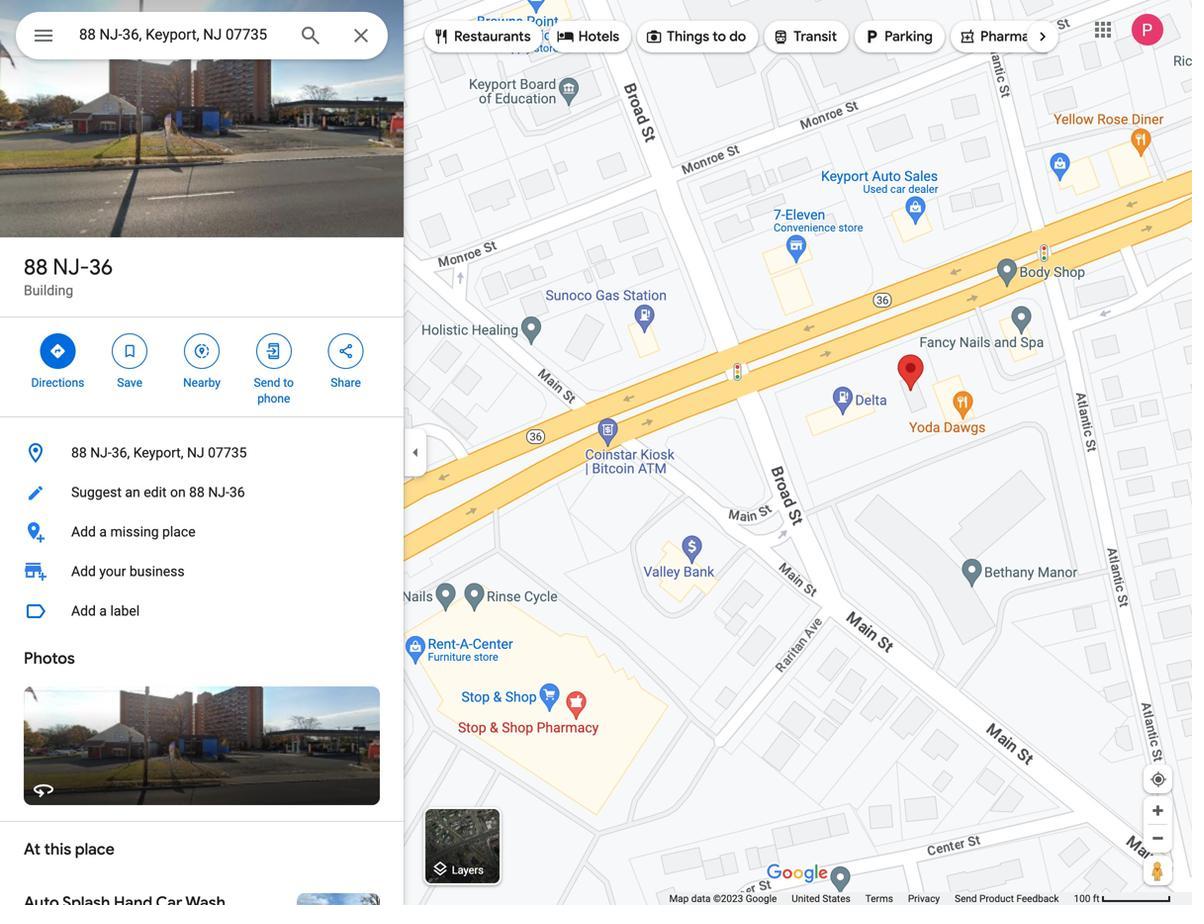 Task type: locate. For each thing, give the bounding box(es) containing it.
footer containing map data ©2023 google
[[670, 893, 1074, 906]]

show street view coverage image
[[1144, 856, 1173, 886]]

nj-
[[53, 253, 89, 281], [90, 445, 112, 461], [208, 485, 230, 501]]

0 horizontal spatial place
[[75, 840, 115, 860]]

0 vertical spatial add
[[71, 524, 96, 540]]

layers
[[452, 864, 484, 877]]

0 horizontal spatial to
[[283, 376, 294, 390]]

1 vertical spatial nj-
[[90, 445, 112, 461]]

1 horizontal spatial 88
[[71, 445, 87, 461]]

phone
[[258, 392, 290, 406]]

nj- inside 88 nj-36 building
[[53, 253, 89, 281]]

on
[[170, 485, 186, 501]]

google maps element
[[0, 0, 1193, 906]]

parking
[[885, 28, 933, 46]]

an
[[125, 485, 140, 501]]

1 horizontal spatial to
[[713, 28, 727, 46]]

1 horizontal spatial nj-
[[90, 445, 112, 461]]

None field
[[79, 23, 283, 47]]

send product feedback
[[955, 893, 1060, 905]]

88
[[24, 253, 48, 281], [71, 445, 87, 461], [189, 485, 205, 501]]

 things to do
[[646, 26, 747, 48]]

88 for 36
[[24, 253, 48, 281]]

1 vertical spatial 36
[[230, 485, 245, 501]]

add a missing place
[[71, 524, 196, 540]]

zoom out image
[[1151, 831, 1166, 846]]

zoom in image
[[1151, 804, 1166, 819]]

2 horizontal spatial nj-
[[208, 485, 230, 501]]

actions for 88 nj-36 region
[[0, 318, 404, 417]]

nj- for 36
[[53, 253, 89, 281]]

missing
[[110, 524, 159, 540]]

1 a from the top
[[99, 524, 107, 540]]

0 vertical spatial 36
[[89, 253, 113, 281]]


[[337, 341, 355, 362]]

at
[[24, 840, 40, 860]]

0 vertical spatial place
[[162, 524, 196, 540]]

product
[[980, 893, 1015, 905]]

0 horizontal spatial nj-
[[53, 253, 89, 281]]

photos
[[24, 649, 75, 669]]

88 NJ-36, Keyport, NJ 07735 field
[[16, 12, 388, 59]]

©2023
[[714, 893, 744, 905]]


[[32, 21, 55, 50]]

send up phone
[[254, 376, 281, 390]]

pharmacies
[[981, 28, 1056, 46]]

2 a from the top
[[99, 603, 107, 620]]

0 vertical spatial a
[[99, 524, 107, 540]]

to up phone
[[283, 376, 294, 390]]

0 horizontal spatial 36
[[89, 253, 113, 281]]

1 add from the top
[[71, 524, 96, 540]]

36 inside 88 nj-36 building
[[89, 253, 113, 281]]

88 up the "building"
[[24, 253, 48, 281]]

a
[[99, 524, 107, 540], [99, 603, 107, 620]]

feedback
[[1017, 893, 1060, 905]]

save
[[117, 376, 143, 390]]

add left the your
[[71, 564, 96, 580]]

hotels
[[579, 28, 620, 46]]

88 nj-36, keyport, nj 07735
[[71, 445, 247, 461]]

 parking
[[863, 26, 933, 48]]

privacy button
[[909, 893, 941, 906]]

restaurants
[[454, 28, 531, 46]]

0 horizontal spatial send
[[254, 376, 281, 390]]

1 vertical spatial send
[[955, 893, 978, 905]]

0 vertical spatial to
[[713, 28, 727, 46]]

send
[[254, 376, 281, 390], [955, 893, 978, 905]]

available search options for this area region
[[410, 13, 1151, 60]]

36
[[89, 253, 113, 281], [230, 485, 245, 501]]

send inside button
[[955, 893, 978, 905]]

send left "product"
[[955, 893, 978, 905]]

 search field
[[16, 12, 388, 63]]


[[433, 26, 450, 48]]

88 right on
[[189, 485, 205, 501]]

1 vertical spatial to
[[283, 376, 294, 390]]

edit
[[144, 485, 167, 501]]

add for add a label
[[71, 603, 96, 620]]

2 vertical spatial add
[[71, 603, 96, 620]]

directions
[[31, 376, 84, 390]]

label
[[110, 603, 140, 620]]

footer inside google maps element
[[670, 893, 1074, 906]]

add for add your business
[[71, 564, 96, 580]]

a left label
[[99, 603, 107, 620]]

to
[[713, 28, 727, 46], [283, 376, 294, 390]]

a inside add a label button
[[99, 603, 107, 620]]

a left missing
[[99, 524, 107, 540]]

your
[[99, 564, 126, 580]]

map data ©2023 google
[[670, 893, 777, 905]]

nj- for 36,
[[90, 445, 112, 461]]

2 vertical spatial nj-
[[208, 485, 230, 501]]

google account: payton hansen  
(payton.hansen@adept.ai) image
[[1132, 14, 1164, 46]]

0 vertical spatial nj-
[[53, 253, 89, 281]]

place inside button
[[162, 524, 196, 540]]

a inside add a missing place button
[[99, 524, 107, 540]]

nj- down 07735
[[208, 485, 230, 501]]

1 vertical spatial add
[[71, 564, 96, 580]]

to left the do
[[713, 28, 727, 46]]

36 inside button
[[230, 485, 245, 501]]

0 horizontal spatial 88
[[24, 253, 48, 281]]

88 inside 88 nj-36 building
[[24, 253, 48, 281]]

nj- up the "building"
[[53, 253, 89, 281]]

add
[[71, 524, 96, 540], [71, 564, 96, 580], [71, 603, 96, 620]]

send for send product feedback
[[955, 893, 978, 905]]

send inside send to phone
[[254, 376, 281, 390]]

88 nj-36 main content
[[0, 0, 404, 906]]

nj- inside 'button'
[[90, 445, 112, 461]]

2 add from the top
[[71, 564, 96, 580]]

0 vertical spatial 88
[[24, 253, 48, 281]]

3 add from the top
[[71, 603, 96, 620]]

place
[[162, 524, 196, 540], [75, 840, 115, 860]]

1 horizontal spatial send
[[955, 893, 978, 905]]

88 inside 'button'
[[71, 445, 87, 461]]

next page image
[[1034, 28, 1052, 46]]

07735
[[208, 445, 247, 461]]

0 vertical spatial send
[[254, 376, 281, 390]]

things
[[667, 28, 710, 46]]

88 nj-36 building
[[24, 253, 113, 299]]

suggest an edit on 88 nj-36 button
[[0, 473, 404, 513]]

1 vertical spatial 88
[[71, 445, 87, 461]]

1 horizontal spatial 36
[[230, 485, 245, 501]]

footer
[[670, 893, 1074, 906]]

google
[[746, 893, 777, 905]]


[[557, 26, 575, 48]]

1 vertical spatial a
[[99, 603, 107, 620]]

add down "suggest"
[[71, 524, 96, 540]]

place right the this
[[75, 840, 115, 860]]

data
[[692, 893, 711, 905]]

suggest
[[71, 485, 122, 501]]

2 vertical spatial 88
[[189, 485, 205, 501]]

add left label
[[71, 603, 96, 620]]

place down on
[[162, 524, 196, 540]]

privacy
[[909, 893, 941, 905]]

2 horizontal spatial 88
[[189, 485, 205, 501]]

nj- up "suggest"
[[90, 445, 112, 461]]


[[193, 341, 211, 362]]

united
[[792, 893, 821, 905]]

transit
[[794, 28, 837, 46]]

88 left 36,
[[71, 445, 87, 461]]

1 horizontal spatial place
[[162, 524, 196, 540]]


[[863, 26, 881, 48]]



Task type: vqa. For each thing, say whether or not it's contained in the screenshot.


Task type: describe. For each thing, give the bounding box(es) containing it.
100 ft
[[1074, 893, 1100, 905]]

add a missing place button
[[0, 513, 404, 552]]

add a label
[[71, 603, 140, 620]]

add your business
[[71, 564, 185, 580]]

100
[[1074, 893, 1091, 905]]

business
[[129, 564, 185, 580]]


[[121, 341, 139, 362]]

add a label button
[[0, 592, 404, 632]]

collapse side panel image
[[405, 442, 427, 464]]

keyport,
[[133, 445, 184, 461]]

building
[[24, 283, 73, 299]]

a for missing
[[99, 524, 107, 540]]

to inside the  things to do
[[713, 28, 727, 46]]

suggest an edit on 88 nj-36
[[71, 485, 245, 501]]


[[959, 26, 977, 48]]

100 ft button
[[1074, 893, 1172, 905]]

 pharmacies
[[959, 26, 1056, 48]]


[[49, 341, 67, 362]]

share
[[331, 376, 361, 390]]

send for send to phone
[[254, 376, 281, 390]]

a for label
[[99, 603, 107, 620]]

do
[[730, 28, 747, 46]]

88 nj-36, keyport, nj 07735 button
[[0, 434, 404, 473]]


[[265, 341, 283, 362]]

terms button
[[866, 893, 894, 906]]

send to phone
[[254, 376, 294, 406]]


[[772, 26, 790, 48]]

map
[[670, 893, 689, 905]]

show your location image
[[1150, 771, 1168, 789]]

at this place
[[24, 840, 115, 860]]

 button
[[16, 12, 71, 63]]

this
[[44, 840, 71, 860]]

united states
[[792, 893, 851, 905]]

nj
[[187, 445, 205, 461]]

 hotels
[[557, 26, 620, 48]]

united states button
[[792, 893, 851, 906]]

add for add a missing place
[[71, 524, 96, 540]]

nearby
[[183, 376, 221, 390]]

states
[[823, 893, 851, 905]]

nj- inside button
[[208, 485, 230, 501]]

to inside send to phone
[[283, 376, 294, 390]]

send product feedback button
[[955, 893, 1060, 906]]

 transit
[[772, 26, 837, 48]]

88 for 36,
[[71, 445, 87, 461]]

36,
[[112, 445, 130, 461]]


[[646, 26, 663, 48]]

 restaurants
[[433, 26, 531, 48]]

1 vertical spatial place
[[75, 840, 115, 860]]

88 inside button
[[189, 485, 205, 501]]

terms
[[866, 893, 894, 905]]

ft
[[1094, 893, 1100, 905]]

add your business link
[[0, 552, 404, 592]]

none field inside 88 nj-36, keyport, nj 07735 field
[[79, 23, 283, 47]]



